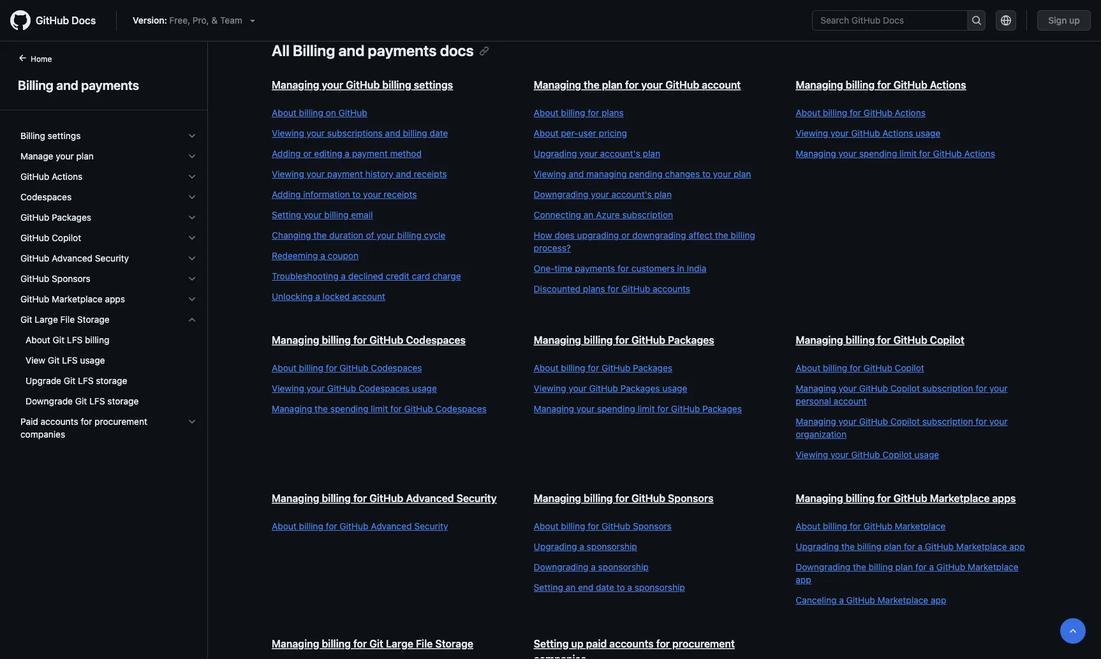 Task type: describe. For each thing, give the bounding box(es) containing it.
home link
[[13, 53, 72, 66]]

sponsors inside dropdown button
[[52, 274, 91, 284]]

sponsors for about billing for github sponsors
[[633, 521, 672, 532]]

1 vertical spatial apps
[[993, 492, 1016, 505]]

troubleshooting a declined credit card charge link
[[272, 270, 509, 283]]

managing
[[587, 169, 627, 179]]

about for managing your github billing settings
[[272, 108, 297, 118]]

security inside github advanced security dropdown button
[[95, 253, 129, 264]]

github sponsors button
[[15, 269, 202, 289]]

docs
[[72, 14, 96, 26]]

github up viewing your github actions usage
[[864, 108, 893, 118]]

github up about billing for github marketplace link
[[894, 492, 928, 505]]

github up github marketplace apps
[[20, 274, 49, 284]]

github copilot
[[20, 233, 81, 243]]

managing billing for git large file storage
[[272, 638, 474, 650]]

github up viewing your github packages usage
[[602, 363, 631, 373]]

managing for managing billing for github codespaces
[[272, 334, 319, 346]]

billing and payments
[[18, 77, 139, 92]]

sc 9kayk9 0 image for github marketplace apps
[[187, 294, 197, 304]]

plan up about billing for plans
[[602, 79, 623, 91]]

actions inside viewing your github actions usage link
[[883, 128, 914, 139]]

email
[[351, 210, 373, 220]]

git large file storage button
[[15, 310, 202, 330]]

discounted plans for github accounts link
[[534, 283, 771, 296]]

about for managing billing for github sponsors
[[534, 521, 559, 532]]

viewing your payment history and receipts link
[[272, 168, 509, 181]]

viewing your github packages usage link
[[534, 382, 771, 395]]

managing billing for git large file storage link
[[272, 638, 474, 650]]

github down the github copilot
[[20, 253, 49, 264]]

github up viewing your github codespaces usage
[[340, 363, 369, 373]]

github down about billing for github packages
[[590, 383, 618, 394]]

viewing for viewing your subscriptions and billing date
[[272, 128, 304, 139]]

version:
[[133, 15, 167, 26]]

downgrade
[[26, 396, 73, 407]]

plan inside "link"
[[734, 169, 752, 179]]

a down about billing for github marketplace link
[[918, 542, 923, 552]]

1 vertical spatial account
[[352, 291, 386, 302]]

viewing your subscriptions and billing date link
[[272, 127, 509, 140]]

lfs for about
[[67, 335, 83, 345]]

1 vertical spatial plans
[[583, 284, 605, 294]]

github down github sponsors
[[20, 294, 49, 304]]

viewing and managing pending changes to your plan link
[[534, 168, 771, 181]]

charge
[[433, 271, 461, 282]]

setting an end date to a sponsorship
[[534, 582, 685, 593]]

1 vertical spatial payment
[[327, 169, 363, 179]]

sc 9kayk9 0 image for github copilot
[[187, 233, 197, 243]]

managing for managing billing for github copilot
[[796, 334, 844, 346]]

and inside billing and payments link
[[56, 77, 78, 92]]

github down managing billing for github copilot
[[864, 363, 893, 373]]

adding for adding or editing a payment method
[[272, 148, 301, 159]]

upgrading a sponsorship
[[534, 542, 637, 552]]

upgrading down per-
[[534, 148, 577, 159]]

upgrading for managing billing for github sponsors
[[534, 542, 577, 552]]

a down the downgrading a sponsorship link
[[628, 582, 633, 593]]

sign up link
[[1038, 10, 1092, 31]]

storage inside git large file storage dropdown button
[[77, 314, 110, 325]]

managing your github copilot subscription for your organization link
[[796, 416, 1033, 441]]

about billing for github copilot
[[796, 363, 925, 373]]

your for setting your billing email
[[304, 210, 322, 220]]

sponsors for managing billing for github sponsors
[[668, 492, 714, 505]]

method
[[390, 148, 422, 159]]

downgrading for managing billing for github sponsors
[[534, 562, 589, 573]]

for inside managing your github copilot subscription for your personal account
[[976, 383, 988, 394]]

coupon
[[328, 251, 359, 261]]

sc 9kayk9 0 image for paid accounts for procurement companies
[[187, 417, 197, 427]]

and up managing your github billing settings
[[339, 41, 365, 59]]

upgrade git lfs storage link
[[15, 371, 202, 391]]

about billing for github codespaces link
[[272, 362, 509, 375]]

receipts inside viewing your payment history and receipts link
[[414, 169, 447, 179]]

downgrading a sponsorship
[[534, 562, 649, 573]]

github inside managing your github copilot subscription for your organization
[[860, 417, 889, 427]]

adding for adding information to your receipts
[[272, 189, 301, 200]]

all billing and payments docs
[[272, 41, 474, 59]]

affect
[[689, 230, 713, 241]]

cycle
[[424, 230, 446, 241]]

github up about billing for plans link
[[666, 79, 700, 91]]

managing for managing your spending limit for github actions
[[796, 148, 837, 159]]

github up upgrading the billing plan for a github marketplace app
[[864, 521, 893, 532]]

copilot inside dropdown button
[[52, 233, 81, 243]]

lfs for upgrade
[[78, 376, 94, 386]]

viewing for viewing your github codespaces usage
[[272, 383, 304, 394]]

managing for managing the plan for your github account
[[534, 79, 582, 91]]

accounts inside paid accounts for procurement companies
[[41, 417, 78, 427]]

sc 9kayk9 0 image for billing settings
[[187, 131, 197, 141]]

spending for codespaces
[[331, 404, 369, 414]]

managing your spending limit for github packages link
[[534, 403, 771, 416]]

storage for downgrade git lfs storage
[[107, 396, 139, 407]]

free,
[[170, 15, 190, 26]]

downgrading your account's plan link
[[534, 188, 771, 201]]

advanced for about billing for github advanced security
[[371, 521, 412, 532]]

managing for managing your github copilot subscription for your personal account
[[796, 383, 837, 394]]

downgrade git lfs storage
[[26, 396, 139, 407]]

your for downgrading your account's plan
[[591, 189, 609, 200]]

pending
[[630, 169, 663, 179]]

one-
[[534, 263, 555, 274]]

usage for managing billing for github packages
[[663, 383, 688, 394]]

how does upgrading or downgrading affect the billing process?
[[534, 230, 756, 253]]

git for view
[[48, 355, 60, 366]]

of
[[366, 230, 374, 241]]

plan down about per-user pricing link
[[643, 148, 661, 159]]

managing billing for github copilot link
[[796, 334, 965, 346]]

advanced inside dropdown button
[[52, 253, 93, 264]]

2 vertical spatial to
[[617, 582, 625, 593]]

a up downgrading a sponsorship
[[580, 542, 585, 552]]

procurement inside paid accounts for procurement companies
[[95, 417, 147, 427]]

your for upgrading your account's plan
[[580, 148, 598, 159]]

your for viewing your github codespaces usage
[[307, 383, 325, 394]]

time
[[555, 263, 573, 274]]

managing for managing billing for github packages
[[534, 334, 582, 346]]

canceling a github marketplace app
[[796, 595, 947, 606]]

india
[[687, 263, 707, 274]]

plan inside dropdown button
[[76, 151, 94, 161]]

team
[[220, 15, 242, 26]]

managing your github copilot subscription for your personal account
[[796, 383, 1008, 407]]

&
[[212, 15, 218, 26]]

your for managing your github copilot subscription for your organization
[[839, 417, 857, 427]]

and inside viewing your subscriptions and billing date link
[[385, 128, 401, 139]]

up for sign
[[1070, 15, 1081, 26]]

git large file storage element containing about git lfs billing
[[10, 330, 207, 412]]

github down about billing for github marketplace link
[[926, 542, 954, 552]]

github actions
[[20, 171, 83, 182]]

github down "manage"
[[20, 171, 49, 182]]

managing for managing billing for github marketplace apps
[[796, 492, 844, 505]]

spending for packages
[[598, 404, 636, 414]]

about billing for github codespaces
[[272, 363, 422, 373]]

app for upgrading the billing plan for a github marketplace app
[[1010, 542, 1026, 552]]

github down one-time payments for customers in india
[[622, 284, 651, 294]]

your for managing your spending limit for github packages
[[577, 404, 595, 414]]

a up end
[[591, 562, 596, 573]]

setting an end date to a sponsorship link
[[534, 582, 771, 594]]

manage your plan button
[[15, 146, 202, 167]]

storage for upgrade git lfs storage
[[96, 376, 127, 386]]

viewing for viewing your github actions usage
[[796, 128, 829, 139]]

managing your spending limit for github actions link
[[796, 147, 1033, 160]]

your for viewing your github packages usage
[[569, 383, 587, 394]]

card
[[412, 271, 430, 282]]

setting for setting up paid accounts for procurement companies
[[534, 638, 569, 650]]

managing billing for github actions link
[[796, 79, 967, 91]]

apps inside dropdown button
[[105, 294, 125, 304]]

how
[[534, 230, 552, 241]]

0 vertical spatial billing
[[293, 41, 335, 59]]

and inside viewing and managing pending changes to your plan "link"
[[569, 169, 584, 179]]

troubleshooting
[[272, 271, 339, 282]]

billing inside how does upgrading or downgrading affect the billing process?
[[731, 230, 756, 241]]

github up about billing for github packages link
[[632, 334, 666, 346]]

copilot up about billing for github copilot 'link'
[[930, 334, 965, 346]]

account's for upgrading your account's plan
[[600, 148, 641, 159]]

upgrading the billing plan for a github marketplace app link
[[796, 541, 1033, 553]]

account inside managing your github copilot subscription for your personal account
[[834, 396, 867, 407]]

managing billing for github advanced security
[[272, 492, 497, 505]]

about for managing billing for github codespaces
[[272, 363, 297, 373]]

large inside dropdown button
[[35, 314, 58, 325]]

a left the locked
[[316, 291, 320, 302]]

paid
[[586, 638, 607, 650]]

the inside how does upgrading or downgrading affect the billing process?
[[715, 230, 729, 241]]

downgrading a sponsorship link
[[534, 561, 771, 574]]

setting your billing email
[[272, 210, 373, 220]]

the for downgrading the billing plan for a github marketplace app
[[853, 562, 867, 573]]

pricing
[[599, 128, 627, 139]]

setting for setting an end date to a sponsorship
[[534, 582, 564, 593]]

upgrading your account's plan link
[[534, 147, 771, 160]]

github up the 'about billing for github codespaces' link
[[370, 334, 404, 346]]

github down about billing for github codespaces
[[327, 383, 356, 394]]

github docs link
[[10, 10, 106, 31]]

viewing your github actions usage link
[[796, 127, 1033, 140]]

actions inside managing your spending limit for github actions link
[[965, 148, 996, 159]]

usage for managing billing for github actions
[[916, 128, 941, 139]]

for inside downgrading the billing plan for a github marketplace app
[[916, 562, 927, 573]]

managing for managing your spending limit for github packages
[[534, 404, 574, 414]]

lfs for downgrade
[[89, 396, 105, 407]]

up for setting
[[572, 638, 584, 650]]

plan down viewing and managing pending changes to your plan "link"
[[655, 189, 672, 200]]

advanced for managing billing for github advanced security
[[406, 492, 454, 505]]

managing billing for github copilot
[[796, 334, 965, 346]]

github up about billing for github copilot 'link'
[[894, 334, 928, 346]]

viewing and managing pending changes to your plan
[[534, 169, 752, 179]]

for inside setting up paid accounts for procurement companies
[[657, 638, 670, 650]]

managing your spending limit for github packages
[[534, 404, 742, 414]]

managing for managing billing for git large file storage
[[272, 638, 319, 650]]

managing for managing billing for github sponsors
[[534, 492, 582, 505]]

canceling
[[796, 595, 837, 606]]

billing settings button
[[15, 126, 202, 146]]

github down "viewing your github packages usage" link
[[671, 404, 700, 414]]

limit for actions
[[900, 148, 917, 159]]

github right 'canceling'
[[847, 595, 876, 606]]

your for viewing your payment history and receipts
[[307, 169, 325, 179]]

about billing for plans link
[[534, 107, 771, 119]]

marketplace inside about billing for github marketplace link
[[895, 521, 946, 532]]

your inside viewing and managing pending changes to your plan "link"
[[713, 169, 732, 179]]

the for changing the duration of your billing cycle
[[314, 230, 327, 241]]

viewing for viewing your github packages usage
[[534, 383, 567, 394]]

github docs
[[36, 14, 96, 26]]

view
[[26, 355, 45, 366]]

usage down managing your github copilot subscription for your organization "link"
[[915, 450, 940, 460]]

billing inside downgrading the billing plan for a github marketplace app
[[869, 562, 894, 573]]

downgrading up connecting
[[534, 189, 589, 200]]

managing for managing the spending limit for github codespaces
[[272, 404, 312, 414]]

0 horizontal spatial or
[[303, 148, 312, 159]]

github down managing billing for github advanced security
[[340, 521, 369, 532]]

the for managing the spending limit for github codespaces
[[315, 404, 328, 414]]

managing for managing your github billing settings
[[272, 79, 319, 91]]

github down managing your github copilot subscription for your organization
[[852, 450, 881, 460]]

viewing your payment history and receipts
[[272, 169, 447, 179]]

1 horizontal spatial file
[[416, 638, 433, 650]]

the for upgrading the billing plan for a github marketplace app
[[842, 542, 855, 552]]

a right 'canceling'
[[840, 595, 844, 606]]

github down about billing for github actions
[[852, 128, 881, 139]]



Task type: locate. For each thing, give the bounding box(es) containing it.
downgrading
[[633, 230, 687, 241]]

your inside viewing your github actions usage link
[[831, 128, 849, 139]]

companies down the paid on the left bottom
[[20, 429, 65, 440]]

limit down viewing your github codespaces usage link
[[371, 404, 388, 414]]

7 sc 9kayk9 0 image from the top
[[187, 294, 197, 304]]

1 horizontal spatial companies
[[534, 653, 587, 659]]

github inside managing your github copilot subscription for your personal account
[[860, 383, 889, 394]]

github copilot button
[[15, 228, 202, 248]]

sign up
[[1049, 15, 1081, 26]]

8 sc 9kayk9 0 image from the top
[[187, 417, 197, 427]]

1 horizontal spatial to
[[617, 582, 625, 593]]

billing inside "link"
[[85, 335, 109, 345]]

0 vertical spatial app
[[1010, 542, 1026, 552]]

about per-user pricing
[[534, 128, 627, 139]]

downgrading inside downgrading the billing plan for a github marketplace app
[[796, 562, 851, 573]]

sponsorship for upgrading a sponsorship
[[587, 542, 637, 552]]

actions inside 'github actions' dropdown button
[[52, 171, 83, 182]]

0 vertical spatial or
[[303, 148, 312, 159]]

your inside managing your spending limit for github packages link
[[577, 404, 595, 414]]

viewing for viewing your payment history and receipts
[[272, 169, 304, 179]]

0 vertical spatial payment
[[352, 148, 388, 159]]

1 horizontal spatial date
[[596, 582, 615, 593]]

3 sc 9kayk9 0 image from the top
[[187, 213, 197, 223]]

file
[[60, 314, 75, 325], [416, 638, 433, 650]]

1 horizontal spatial spending
[[598, 404, 636, 414]]

how does upgrading or downgrading affect the billing process? link
[[534, 229, 771, 255]]

1 sc 9kayk9 0 image from the top
[[187, 151, 197, 161]]

1 vertical spatial or
[[622, 230, 630, 241]]

2 horizontal spatial app
[[1010, 542, 1026, 552]]

plans down one-time payments for customers in india
[[583, 284, 605, 294]]

1 horizontal spatial up
[[1070, 15, 1081, 26]]

github advanced security button
[[15, 248, 202, 269]]

settings inside dropdown button
[[48, 131, 81, 141]]

date right end
[[596, 582, 615, 593]]

6 sc 9kayk9 0 image from the top
[[187, 274, 197, 284]]

viewing up information
[[272, 169, 304, 179]]

1 vertical spatial sponsors
[[668, 492, 714, 505]]

1 horizontal spatial account
[[702, 79, 741, 91]]

your inside "viewing your github packages usage" link
[[569, 383, 587, 394]]

viewing your github codespaces usage
[[272, 383, 437, 394]]

copilot inside managing your github copilot subscription for your organization
[[891, 417, 920, 427]]

github up viewing your github copilot usage
[[860, 417, 889, 427]]

upgrading your account's plan
[[534, 148, 661, 159]]

1 vertical spatial an
[[566, 582, 576, 593]]

security for managing billing for github advanced security
[[457, 492, 497, 505]]

git large file storage element
[[10, 310, 207, 412], [10, 330, 207, 412]]

0 vertical spatial payments
[[368, 41, 437, 59]]

managing the spending limit for github codespaces link
[[272, 403, 509, 416]]

managing inside managing your spending limit for github packages link
[[534, 404, 574, 414]]

for inside paid accounts for procurement companies
[[81, 417, 92, 427]]

end
[[578, 582, 594, 593]]

github down managing billing for github sponsors 'link'
[[602, 521, 631, 532]]

about billing for github sponsors link
[[534, 520, 771, 533]]

limit down "viewing your github packages usage" link
[[638, 404, 655, 414]]

setting left paid
[[534, 638, 569, 650]]

and inside viewing your payment history and receipts link
[[396, 169, 412, 179]]

settings down "docs"
[[414, 79, 453, 91]]

setting for setting your billing email
[[272, 210, 301, 220]]

an left end
[[566, 582, 576, 593]]

account's for downgrading your account's plan
[[612, 189, 652, 200]]

about inside 'link'
[[796, 363, 821, 373]]

payment up the 'adding information to your receipts'
[[327, 169, 363, 179]]

subscription down managing your github copilot subscription for your personal account link
[[923, 417, 974, 427]]

sc 9kayk9 0 image for codespaces
[[187, 192, 197, 202]]

subscription down downgrading your account's plan link
[[623, 210, 674, 220]]

github down viewing your github actions usage link
[[934, 148, 962, 159]]

upgrading up 'canceling'
[[796, 542, 840, 552]]

your for viewing your subscriptions and billing date
[[307, 128, 325, 139]]

0 vertical spatial sponsors
[[52, 274, 91, 284]]

for
[[626, 79, 639, 91], [878, 79, 891, 91], [588, 108, 600, 118], [850, 108, 862, 118], [920, 148, 931, 159], [618, 263, 629, 274], [608, 284, 619, 294], [354, 334, 367, 346], [616, 334, 629, 346], [878, 334, 891, 346], [326, 363, 337, 373], [588, 363, 600, 373], [850, 363, 862, 373], [976, 383, 988, 394], [391, 404, 402, 414], [658, 404, 669, 414], [81, 417, 92, 427], [976, 417, 988, 427], [354, 492, 367, 505], [616, 492, 629, 505], [878, 492, 891, 505], [326, 521, 337, 532], [588, 521, 600, 532], [850, 521, 862, 532], [904, 542, 916, 552], [916, 562, 927, 573], [354, 638, 367, 650], [657, 638, 670, 650]]

redeeming
[[272, 251, 318, 261]]

0 vertical spatial to
[[703, 169, 711, 179]]

sc 9kayk9 0 image inside billing settings dropdown button
[[187, 131, 197, 141]]

sc 9kayk9 0 image inside git large file storage dropdown button
[[187, 315, 197, 325]]

your inside downgrading your account's plan link
[[591, 189, 609, 200]]

about for managing billing for github copilot
[[796, 363, 821, 373]]

1 horizontal spatial limit
[[638, 404, 655, 414]]

accounts inside setting up paid accounts for procurement companies
[[610, 638, 654, 650]]

date down the about billing on github link
[[430, 128, 448, 139]]

lfs for view
[[62, 355, 78, 366]]

sponsorship for downgrading a sponsorship
[[599, 562, 649, 573]]

1 vertical spatial date
[[596, 582, 615, 593]]

about billing for github copilot link
[[796, 362, 1033, 375]]

paid accounts for procurement companies
[[20, 417, 147, 440]]

git for about
[[53, 335, 65, 345]]

paid accounts for procurement companies button
[[15, 412, 202, 445]]

managing for managing billing for github actions
[[796, 79, 844, 91]]

managing inside managing the spending limit for github codespaces link
[[272, 404, 312, 414]]

upgrading a sponsorship link
[[534, 541, 771, 553]]

billing down home link at the left of page
[[18, 77, 53, 92]]

0 vertical spatial security
[[95, 253, 129, 264]]

usage for managing billing for github codespaces
[[412, 383, 437, 394]]

sc 9kayk9 0 image for github advanced security
[[187, 253, 197, 264]]

managing your github billing settings link
[[272, 79, 453, 91]]

about for managing billing for github actions
[[796, 108, 821, 118]]

1 sc 9kayk9 0 image from the top
[[187, 131, 197, 141]]

the down about billing for github marketplace
[[842, 542, 855, 552]]

codespaces inside dropdown button
[[20, 192, 72, 202]]

adding information to your receipts
[[272, 189, 417, 200]]

triangle down image
[[248, 15, 258, 26]]

upgrading the billing plan for a github marketplace app
[[796, 542, 1026, 552]]

billing settings
[[20, 131, 81, 141]]

your inside managing your spending limit for github actions link
[[839, 148, 857, 159]]

setting inside setting up paid accounts for procurement companies
[[534, 638, 569, 650]]

date inside viewing your subscriptions and billing date link
[[430, 128, 448, 139]]

github down all billing and payments docs
[[346, 79, 380, 91]]

2 vertical spatial accounts
[[610, 638, 654, 650]]

git for upgrade
[[64, 376, 76, 386]]

view git lfs usage link
[[15, 350, 202, 371]]

copilot inside managing your github copilot subscription for your personal account
[[891, 383, 920, 394]]

0 horizontal spatial to
[[353, 189, 361, 200]]

on
[[326, 108, 336, 118]]

lfs
[[67, 335, 83, 345], [62, 355, 78, 366], [78, 376, 94, 386], [89, 396, 105, 407]]

viewing down about billing for github codespaces
[[272, 383, 304, 394]]

1 vertical spatial subscription
[[923, 383, 974, 394]]

sc 9kayk9 0 image
[[187, 151, 197, 161], [187, 172, 197, 182], [187, 213, 197, 223], [187, 233, 197, 243], [187, 253, 197, 264], [187, 274, 197, 284], [187, 294, 197, 304], [187, 417, 197, 427]]

to inside "link"
[[703, 169, 711, 179]]

about billing for github marketplace
[[796, 521, 946, 532]]

security
[[95, 253, 129, 264], [457, 492, 497, 505], [414, 521, 448, 532]]

github inside downgrading the billing plan for a github marketplace app
[[937, 562, 966, 573]]

information
[[303, 189, 350, 200]]

sponsorship up 'setting an end date to a sponsorship'
[[599, 562, 649, 573]]

your inside the adding information to your receipts link
[[363, 189, 382, 200]]

adding left information
[[272, 189, 301, 200]]

git inside dropdown button
[[20, 314, 32, 325]]

receipts inside the adding information to your receipts link
[[384, 189, 417, 200]]

2 sc 9kayk9 0 image from the top
[[187, 172, 197, 182]]

4 sc 9kayk9 0 image from the top
[[187, 233, 197, 243]]

or right 'upgrading'
[[622, 230, 630, 241]]

0 vertical spatial settings
[[414, 79, 453, 91]]

2 adding from the top
[[272, 189, 301, 200]]

billing inside billing and payments link
[[18, 77, 53, 92]]

1 horizontal spatial or
[[622, 230, 630, 241]]

marketplace inside "upgrading the billing plan for a github marketplace app" link
[[957, 542, 1008, 552]]

0 horizontal spatial app
[[796, 575, 812, 585]]

your for viewing your github copilot usage
[[831, 450, 849, 460]]

sponsors up upgrading a sponsorship link
[[633, 521, 672, 532]]

sc 9kayk9 0 image inside github sponsors dropdown button
[[187, 274, 197, 284]]

marketplace inside downgrading the billing plan for a github marketplace app
[[968, 562, 1019, 573]]

to right changes on the top of the page
[[703, 169, 711, 179]]

1 vertical spatial large
[[386, 638, 414, 650]]

your for manage your plan
[[56, 151, 74, 161]]

storage
[[96, 376, 127, 386], [107, 396, 139, 407]]

0 vertical spatial file
[[60, 314, 75, 325]]

upgrade git lfs storage
[[26, 376, 127, 386]]

viewing inside "link"
[[534, 169, 567, 179]]

upgrading
[[577, 230, 619, 241]]

usage
[[916, 128, 941, 139], [80, 355, 105, 366], [412, 383, 437, 394], [663, 383, 688, 394], [915, 450, 940, 460]]

github down viewing your github codespaces usage link
[[404, 404, 433, 414]]

locked
[[323, 291, 350, 302]]

github up the github copilot
[[20, 212, 49, 223]]

0 horizontal spatial storage
[[77, 314, 110, 325]]

to down viewing your payment history and receipts
[[353, 189, 361, 200]]

up right sign
[[1070, 15, 1081, 26]]

sponsorship
[[587, 542, 637, 552], [599, 562, 649, 573], [635, 582, 685, 593]]

github left docs
[[36, 14, 69, 26]]

git for downgrade
[[75, 396, 87, 407]]

and down the about billing on github link
[[385, 128, 401, 139]]

usage down about git lfs billing "link"
[[80, 355, 105, 366]]

about for managing billing for github packages
[[534, 363, 559, 373]]

redeeming a coupon
[[272, 251, 359, 261]]

viewing your github copilot usage
[[796, 450, 940, 460]]

spending down viewing your github actions usage
[[860, 148, 898, 159]]

managing
[[272, 79, 319, 91], [534, 79, 582, 91], [796, 79, 844, 91], [796, 148, 837, 159], [272, 334, 319, 346], [534, 334, 582, 346], [796, 334, 844, 346], [796, 383, 837, 394], [272, 404, 312, 414], [534, 404, 574, 414], [796, 417, 837, 427], [272, 492, 319, 505], [534, 492, 582, 505], [796, 492, 844, 505], [272, 638, 319, 650]]

None search field
[[813, 10, 986, 31]]

downgrading the billing plan for a github marketplace app
[[796, 562, 1019, 585]]

your for managing your github billing settings
[[322, 79, 344, 91]]

adding left editing
[[272, 148, 301, 159]]

azure
[[596, 210, 620, 220]]

github up subscriptions
[[339, 108, 368, 118]]

for inside managing your github copilot subscription for your organization
[[976, 417, 988, 427]]

payments up billing settings dropdown button
[[81, 77, 139, 92]]

scroll to top image
[[1069, 626, 1079, 636]]

billing and payments element
[[0, 52, 208, 658]]

sc 9kayk9 0 image for github sponsors
[[187, 274, 197, 284]]

actions inside about billing for github actions link
[[895, 108, 926, 118]]

a right editing
[[345, 148, 350, 159]]

2 horizontal spatial spending
[[860, 148, 898, 159]]

the down viewing your github codespaces usage
[[315, 404, 328, 414]]

1 vertical spatial up
[[572, 638, 584, 650]]

0 vertical spatial plans
[[602, 108, 624, 118]]

viewing for viewing your github copilot usage
[[796, 450, 829, 460]]

1 git large file storage element from the top
[[10, 310, 207, 412]]

the for managing the plan for your github account
[[584, 79, 600, 91]]

your for managing your spending limit for github actions
[[839, 148, 857, 159]]

adding
[[272, 148, 301, 159], [272, 189, 301, 200]]

2 vertical spatial account
[[834, 396, 867, 407]]

packages inside dropdown button
[[52, 212, 91, 223]]

sc 9kayk9 0 image inside the manage your plan dropdown button
[[187, 151, 197, 161]]

does
[[555, 230, 575, 241]]

0 vertical spatial storage
[[96, 376, 127, 386]]

setting up the changing
[[272, 210, 301, 220]]

redeeming a coupon link
[[272, 250, 509, 262]]

search image
[[972, 15, 982, 26]]

an for connecting
[[584, 210, 594, 220]]

1 vertical spatial to
[[353, 189, 361, 200]]

0 vertical spatial apps
[[105, 294, 125, 304]]

managing billing for github marketplace apps link
[[796, 492, 1016, 505]]

github down github packages
[[20, 233, 49, 243]]

0 horizontal spatial account
[[352, 291, 386, 302]]

0 vertical spatial sponsorship
[[587, 542, 637, 552]]

payments up discounted plans for github accounts
[[575, 263, 616, 274]]

lfs inside "link"
[[67, 335, 83, 345]]

about for managing billing for github marketplace apps
[[796, 521, 821, 532]]

1 horizontal spatial app
[[931, 595, 947, 606]]

git inside "link"
[[53, 335, 65, 345]]

a inside downgrading the billing plan for a github marketplace app
[[930, 562, 935, 573]]

github up about billing for github sponsors link
[[632, 492, 666, 505]]

spending down viewing your github codespaces usage
[[331, 404, 369, 414]]

github up about billing for github advanced security link at the left bottom of page
[[370, 492, 404, 505]]

0 horizontal spatial spending
[[331, 404, 369, 414]]

sc 9kayk9 0 image inside codespaces dropdown button
[[187, 192, 197, 202]]

0 vertical spatial account's
[[600, 148, 641, 159]]

1 vertical spatial file
[[416, 638, 433, 650]]

0 horizontal spatial an
[[566, 582, 576, 593]]

copilot down about billing for github copilot 'link'
[[891, 383, 920, 394]]

viewing for viewing and managing pending changes to your plan
[[534, 169, 567, 179]]

connecting an azure subscription
[[534, 210, 674, 220]]

about git lfs billing
[[26, 335, 109, 345]]

billing for billing settings
[[20, 131, 45, 141]]

managing for managing your github copilot subscription for your organization
[[796, 417, 837, 427]]

github packages button
[[15, 207, 202, 228]]

security for about billing for github advanced security
[[414, 521, 448, 532]]

your for managing your github copilot subscription for your personal account
[[839, 383, 857, 394]]

plan down about billing for github marketplace link
[[885, 542, 902, 552]]

payments up managing your github billing settings link
[[368, 41, 437, 59]]

sc 9kayk9 0 image inside paid accounts for procurement companies dropdown button
[[187, 417, 197, 427]]

managing inside managing your github copilot subscription for your organization
[[796, 417, 837, 427]]

1 adding from the top
[[272, 148, 301, 159]]

accounts down the downgrade
[[41, 417, 78, 427]]

0 vertical spatial procurement
[[95, 417, 147, 427]]

1 vertical spatial accounts
[[41, 417, 78, 427]]

connecting
[[534, 210, 582, 220]]

credit
[[386, 271, 410, 282]]

git
[[20, 314, 32, 325], [53, 335, 65, 345], [48, 355, 60, 366], [64, 376, 76, 386], [75, 396, 87, 407], [370, 638, 384, 650]]

2 vertical spatial app
[[931, 595, 947, 606]]

limit for packages
[[638, 404, 655, 414]]

payments for one-time payments for customers in india
[[575, 263, 616, 274]]

1 vertical spatial setting
[[534, 582, 564, 593]]

advanced down managing billing for github advanced security
[[371, 521, 412, 532]]

billing for billing and payments
[[18, 77, 53, 92]]

upgrading up downgrading a sponsorship
[[534, 542, 577, 552]]

0 vertical spatial accounts
[[653, 284, 691, 294]]

about billing for github marketplace link
[[796, 520, 1033, 533]]

git large file storage
[[20, 314, 110, 325]]

0 horizontal spatial companies
[[20, 429, 65, 440]]

changing
[[272, 230, 311, 241]]

setting
[[272, 210, 301, 220], [534, 582, 564, 593], [534, 638, 569, 650]]

advanced up github sponsors
[[52, 253, 93, 264]]

receipts down viewing your payment history and receipts link
[[384, 189, 417, 200]]

sc 9kayk9 0 image inside github packages dropdown button
[[187, 213, 197, 223]]

copilot down managing your github copilot subscription for your personal account
[[891, 417, 920, 427]]

managing billing for github codespaces link
[[272, 334, 466, 346]]

1 horizontal spatial payments
[[368, 41, 437, 59]]

2 sc 9kayk9 0 image from the top
[[187, 192, 197, 202]]

date inside setting an end date to a sponsorship link
[[596, 582, 615, 593]]

1 horizontal spatial an
[[584, 210, 594, 220]]

plan inside downgrading the billing plan for a github marketplace app
[[896, 562, 913, 573]]

up inside setting up paid accounts for procurement companies
[[572, 638, 584, 650]]

0 horizontal spatial file
[[60, 314, 75, 325]]

about billing for github actions
[[796, 108, 926, 118]]

your inside changing the duration of your billing cycle 'link'
[[377, 230, 395, 241]]

adding or editing a payment method link
[[272, 147, 509, 160]]

1 vertical spatial storage
[[107, 396, 139, 407]]

tooltip
[[1061, 619, 1086, 644]]

3 sc 9kayk9 0 image from the top
[[187, 315, 197, 325]]

a down coupon
[[341, 271, 346, 282]]

usage down about billing for github packages link
[[663, 383, 688, 394]]

downgrading up 'canceling'
[[796, 562, 851, 573]]

2 vertical spatial subscription
[[923, 417, 974, 427]]

app inside downgrading the billing plan for a github marketplace app
[[796, 575, 812, 585]]

2 vertical spatial billing
[[20, 131, 45, 141]]

about billing for github packages link
[[534, 362, 771, 375]]

usage down about billing for github actions link
[[916, 128, 941, 139]]

spending for actions
[[860, 148, 898, 159]]

managing your github copilot subscription for your personal account link
[[796, 382, 1033, 408]]

your inside viewing your github codespaces usage link
[[307, 383, 325, 394]]

changing the duration of your billing cycle link
[[272, 229, 509, 242]]

viewing down about billing for github actions
[[796, 128, 829, 139]]

about per-user pricing link
[[534, 127, 771, 140]]

duration
[[329, 230, 364, 241]]

plans up pricing
[[602, 108, 624, 118]]

viewing your github codespaces usage link
[[272, 382, 509, 395]]

1 vertical spatial receipts
[[384, 189, 417, 200]]

subscriptions
[[327, 128, 383, 139]]

managing billing for github packages
[[534, 334, 715, 346]]

sc 9kayk9 0 image for git large file storage
[[187, 315, 197, 325]]

2 vertical spatial sponsors
[[633, 521, 672, 532]]

2 vertical spatial sponsorship
[[635, 582, 685, 593]]

subscription down about billing for github copilot 'link'
[[923, 383, 974, 394]]

a left coupon
[[321, 251, 325, 261]]

1 vertical spatial sponsorship
[[599, 562, 649, 573]]

declined
[[348, 271, 384, 282]]

the inside downgrading the billing plan for a github marketplace app
[[853, 562, 867, 573]]

upgrading for managing billing for github marketplace apps
[[796, 542, 840, 552]]

in
[[678, 263, 685, 274]]

plan down upgrading the billing plan for a github marketplace app
[[896, 562, 913, 573]]

paid
[[20, 417, 38, 427]]

your inside viewing your github copilot usage link
[[831, 450, 849, 460]]

1 vertical spatial sc 9kayk9 0 image
[[187, 192, 197, 202]]

downgrading down upgrading a sponsorship
[[534, 562, 589, 573]]

billing inside billing settings dropdown button
[[20, 131, 45, 141]]

managing inside managing your spending limit for github actions link
[[796, 148, 837, 159]]

subscription for managing your github copilot subscription for your personal account
[[923, 383, 974, 394]]

security inside about billing for github advanced security link
[[414, 521, 448, 532]]

5 sc 9kayk9 0 image from the top
[[187, 253, 197, 264]]

1 horizontal spatial large
[[386, 638, 414, 650]]

2 vertical spatial security
[[414, 521, 448, 532]]

accounts
[[653, 284, 691, 294], [41, 417, 78, 427], [610, 638, 654, 650]]

receipts down method
[[414, 169, 447, 179]]

usage inside billing and payments element
[[80, 355, 105, 366]]

git large file storage element containing git large file storage
[[10, 310, 207, 412]]

1 vertical spatial account's
[[612, 189, 652, 200]]

per-
[[561, 128, 579, 139]]

0 vertical spatial setting
[[272, 210, 301, 220]]

2 vertical spatial advanced
[[371, 521, 412, 532]]

1 horizontal spatial storage
[[436, 638, 474, 650]]

1 vertical spatial app
[[796, 575, 812, 585]]

sc 9kayk9 0 image for manage your plan
[[187, 151, 197, 161]]

1 vertical spatial companies
[[534, 653, 587, 659]]

limit for codespaces
[[371, 404, 388, 414]]

subscription inside managing your github copilot subscription for your organization
[[923, 417, 974, 427]]

plan right changes on the top of the page
[[734, 169, 752, 179]]

0 vertical spatial advanced
[[52, 253, 93, 264]]

marketplace inside canceling a github marketplace app link
[[878, 595, 929, 606]]

an for setting
[[566, 582, 576, 593]]

to right end
[[617, 582, 625, 593]]

0 vertical spatial up
[[1070, 15, 1081, 26]]

the down setting your billing email
[[314, 230, 327, 241]]

0 horizontal spatial date
[[430, 128, 448, 139]]

viewing down about billing for github packages
[[534, 383, 567, 394]]

1 horizontal spatial settings
[[414, 79, 453, 91]]

2 vertical spatial sc 9kayk9 0 image
[[187, 315, 197, 325]]

2 git large file storage element from the top
[[10, 330, 207, 412]]

subscription inside managing your github copilot subscription for your personal account
[[923, 383, 974, 394]]

Search GitHub Docs search field
[[813, 11, 968, 30]]

1 vertical spatial settings
[[48, 131, 81, 141]]

0 horizontal spatial settings
[[48, 131, 81, 141]]

0 horizontal spatial payments
[[81, 77, 139, 92]]

2 horizontal spatial account
[[834, 396, 867, 407]]

2 horizontal spatial limit
[[900, 148, 917, 159]]

sc 9kayk9 0 image inside github copilot dropdown button
[[187, 233, 197, 243]]

procurement inside setting up paid accounts for procurement companies
[[673, 638, 735, 650]]

0 horizontal spatial large
[[35, 314, 58, 325]]

companies down paid
[[534, 653, 587, 659]]

or inside how does upgrading or downgrading affect the billing process?
[[622, 230, 630, 241]]

account's down pricing
[[600, 148, 641, 159]]

sc 9kayk9 0 image for github actions
[[187, 172, 197, 182]]

pro,
[[193, 15, 209, 26]]

your inside viewing your subscriptions and billing date link
[[307, 128, 325, 139]]

0 vertical spatial account
[[702, 79, 741, 91]]

and down home link at the left of page
[[56, 77, 78, 92]]

github inside dropdown button
[[20, 212, 49, 223]]

up left paid
[[572, 638, 584, 650]]

downgrading for managing billing for github marketplace apps
[[796, 562, 851, 573]]

0 vertical spatial large
[[35, 314, 58, 325]]

copilot up github advanced security
[[52, 233, 81, 243]]

app inside "upgrading the billing plan for a github marketplace app" link
[[1010, 542, 1026, 552]]

github packages
[[20, 212, 91, 223]]

your inside viewing your payment history and receipts link
[[307, 169, 325, 179]]

the right affect
[[715, 230, 729, 241]]

app for downgrading the billing plan for a github marketplace app
[[796, 575, 812, 585]]

github down about billing for github copilot at the right bottom of the page
[[860, 383, 889, 394]]

an left azure
[[584, 210, 594, 220]]

copilot down managing your github copilot subscription for your organization
[[883, 450, 912, 460]]

lfs down upgrade git lfs storage link
[[89, 396, 105, 407]]

0 vertical spatial date
[[430, 128, 448, 139]]

1 vertical spatial adding
[[272, 189, 301, 200]]

your inside setting your billing email link
[[304, 210, 322, 220]]

1 horizontal spatial procurement
[[673, 638, 735, 650]]

viewing your github packages usage
[[534, 383, 688, 394]]

0 horizontal spatial limit
[[371, 404, 388, 414]]

connecting an azure subscription link
[[534, 209, 771, 221]]

payments for billing and payments
[[81, 77, 139, 92]]

copilot inside 'link'
[[895, 363, 925, 373]]

the up about billing for plans
[[584, 79, 600, 91]]

about for managing the plan for your github account
[[534, 108, 559, 118]]

about billing on github link
[[272, 107, 509, 119]]

sc 9kayk9 0 image inside github advanced security dropdown button
[[187, 253, 197, 264]]

1 vertical spatial advanced
[[406, 492, 454, 505]]

sponsors up github marketplace apps
[[52, 274, 91, 284]]

companies inside setting up paid accounts for procurement companies
[[534, 653, 587, 659]]

accounts right paid
[[610, 638, 654, 650]]

subscription for managing your github copilot subscription for your organization
[[923, 417, 974, 427]]

managing your github billing settings
[[272, 79, 453, 91]]

2 vertical spatial payments
[[575, 263, 616, 274]]

2 horizontal spatial payments
[[575, 263, 616, 274]]

viewing up connecting
[[534, 169, 567, 179]]

payment up history
[[352, 148, 388, 159]]

0 vertical spatial receipts
[[414, 169, 447, 179]]

2 horizontal spatial to
[[703, 169, 711, 179]]

github up about billing for github actions link
[[894, 79, 928, 91]]

and
[[339, 41, 365, 59], [56, 77, 78, 92], [385, 128, 401, 139], [396, 169, 412, 179], [569, 169, 584, 179]]

select language: current language is english image
[[1002, 15, 1012, 26]]

file inside git large file storage dropdown button
[[60, 314, 75, 325]]

spending down viewing your github packages usage
[[598, 404, 636, 414]]

0 vertical spatial subscription
[[623, 210, 674, 220]]

large
[[35, 314, 58, 325], [386, 638, 414, 650]]

2 vertical spatial setting
[[534, 638, 569, 650]]

app inside canceling a github marketplace app link
[[931, 595, 947, 606]]

managing for managing billing for github advanced security
[[272, 492, 319, 505]]

about billing for github actions link
[[796, 107, 1033, 119]]

0 vertical spatial companies
[[20, 429, 65, 440]]

sc 9kayk9 0 image
[[187, 131, 197, 141], [187, 192, 197, 202], [187, 315, 197, 325]]

about billing for github sponsors
[[534, 521, 672, 532]]

0 vertical spatial storage
[[77, 314, 110, 325]]

companies inside paid accounts for procurement companies
[[20, 429, 65, 440]]

about inside "link"
[[26, 335, 50, 345]]

managing billing for github packages link
[[534, 334, 715, 346]]

managing inside managing your github copilot subscription for your personal account
[[796, 383, 837, 394]]

marketplace inside 'github marketplace apps' dropdown button
[[52, 294, 103, 304]]

codespaces button
[[15, 187, 202, 207]]

to
[[703, 169, 711, 179], [353, 189, 361, 200], [617, 582, 625, 593]]

sc 9kayk9 0 image inside 'github marketplace apps' dropdown button
[[187, 294, 197, 304]]

your inside the manage your plan dropdown button
[[56, 151, 74, 161]]

1 vertical spatial procurement
[[673, 638, 735, 650]]

settings
[[414, 79, 453, 91], [48, 131, 81, 141]]

0 horizontal spatial security
[[95, 253, 129, 264]]

customers
[[632, 263, 675, 274]]



Task type: vqa. For each thing, say whether or not it's contained in the screenshot.
the 'sponsorship' to the middle
yes



